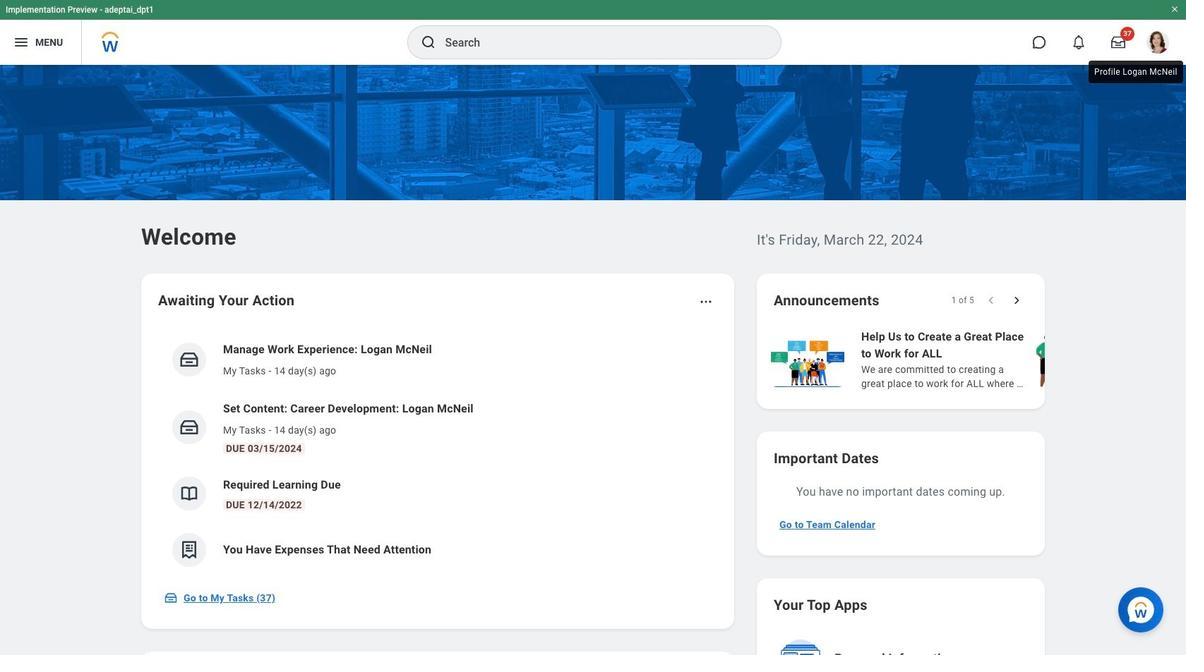 Task type: describe. For each thing, give the bounding box(es) containing it.
1 inbox image from the top
[[179, 349, 200, 371]]

inbox image
[[164, 592, 178, 606]]

book open image
[[179, 484, 200, 505]]

1 horizontal spatial list
[[768, 328, 1186, 393]]

2 inbox image from the top
[[179, 417, 200, 438]]

0 horizontal spatial list
[[158, 330, 717, 579]]

search image
[[420, 34, 437, 51]]

Search Workday  search field
[[445, 27, 752, 58]]

justify image
[[13, 34, 30, 51]]



Task type: vqa. For each thing, say whether or not it's contained in the screenshot.
the rightmost Compa-
no



Task type: locate. For each thing, give the bounding box(es) containing it.
banner
[[0, 0, 1186, 65]]

list
[[768, 328, 1186, 393], [158, 330, 717, 579]]

main content
[[0, 65, 1186, 656]]

chevron right small image
[[1010, 294, 1024, 308]]

0 vertical spatial inbox image
[[179, 349, 200, 371]]

related actions image
[[699, 295, 713, 309]]

dashboard expenses image
[[179, 540, 200, 561]]

inbox large image
[[1111, 35, 1125, 49]]

chevron left small image
[[984, 294, 998, 308]]

inbox image
[[179, 349, 200, 371], [179, 417, 200, 438]]

close environment banner image
[[1171, 5, 1179, 13]]

1 vertical spatial inbox image
[[179, 417, 200, 438]]

profile logan mcneil image
[[1147, 31, 1169, 57]]

status
[[951, 295, 974, 306]]

notifications large image
[[1072, 35, 1086, 49]]

tooltip
[[1086, 58, 1186, 86]]



